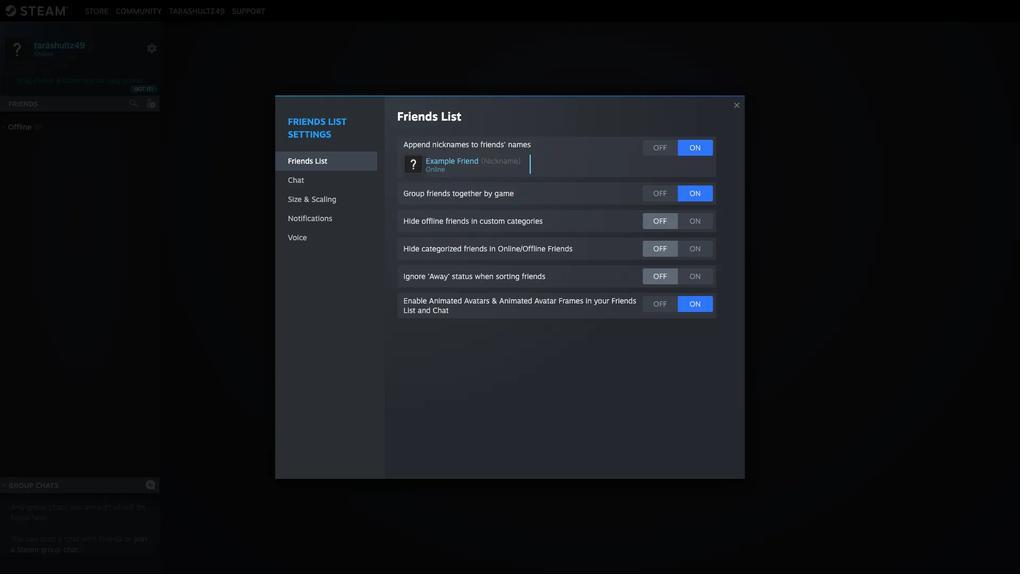 Task type: describe. For each thing, give the bounding box(es) containing it.
2 horizontal spatial chat
[[612, 304, 630, 314]]

size & scaling
[[288, 194, 336, 203]]

ignore
[[404, 271, 426, 280]]

drag friends & chats here for easy access
[[17, 77, 142, 85]]

group inside any group chats you are part of will be listed here.
[[26, 502, 47, 511]]

hide for hide categorized friends in online/offline friends
[[404, 244, 420, 253]]

collapse chats list image
[[0, 483, 12, 488]]

avatars
[[464, 296, 490, 305]]

create a group chat image
[[145, 479, 156, 490]]

by
[[484, 188, 493, 197]]

settings
[[288, 128, 332, 140]]

friends right drag
[[33, 77, 55, 85]]

steam
[[17, 545, 39, 554]]

friend inside example friend ( nickname ) online
[[457, 156, 479, 165]]

friends'
[[481, 140, 506, 149]]

2 off from the top
[[654, 188, 667, 197]]

voice
[[288, 233, 307, 242]]

frames
[[559, 296, 584, 305]]

enable animated avatars & animated avatar frames in your friends list and chat
[[404, 296, 637, 314]]

friends right with
[[99, 534, 123, 543]]

when
[[475, 271, 494, 280]]

with
[[82, 534, 97, 543]]

chat
[[65, 534, 80, 543]]

friends list settings
[[288, 116, 347, 140]]

1 horizontal spatial friends list
[[397, 109, 462, 123]]

)
[[518, 156, 521, 165]]

start
[[40, 534, 56, 543]]

store
[[85, 6, 108, 15]]

on for friends
[[690, 271, 701, 280]]

and
[[418, 305, 431, 314]]

be
[[137, 502, 145, 511]]

access
[[123, 77, 142, 85]]

game
[[495, 188, 514, 197]]

1 vertical spatial or
[[125, 534, 132, 543]]

example friend ( nickname ) online
[[426, 156, 521, 173]]

add a friend image
[[145, 97, 156, 109]]

can
[[26, 534, 38, 543]]

ignore 'away' status when sorting friends
[[404, 271, 546, 280]]

chat inside enable animated avatars & animated avatar frames in your friends list and chat
[[433, 305, 449, 314]]

1 animated from the left
[[429, 296, 462, 305]]

friends right offline
[[446, 216, 469, 225]]

0 horizontal spatial chats
[[36, 481, 59, 490]]

group inside the join a steam group chat.
[[41, 545, 61, 554]]

join
[[134, 534, 147, 543]]

group chats
[[9, 481, 59, 490]]

store link
[[81, 6, 112, 15]]

hide offline friends in custom categories
[[404, 216, 543, 225]]

you can start a chat with friends or
[[11, 534, 134, 543]]

a for friend
[[540, 304, 545, 314]]

chat.
[[63, 545, 81, 554]]

names
[[508, 140, 531, 149]]

online/offline
[[498, 244, 546, 253]]

on for categories
[[690, 216, 701, 225]]

2 animated from the left
[[500, 296, 533, 305]]

hide for hide offline friends in custom categories
[[404, 216, 420, 225]]

manage friends list settings image
[[147, 43, 157, 54]]

off for categories
[[654, 216, 667, 225]]

search my friends list image
[[129, 98, 138, 108]]

off for friends
[[654, 244, 667, 253]]

1 vertical spatial friend
[[547, 304, 572, 314]]

you
[[70, 502, 82, 511]]

1 horizontal spatial &
[[304, 194, 310, 203]]

sorting
[[496, 271, 520, 280]]

in for custom
[[472, 216, 478, 225]]

a for steam
[[11, 545, 15, 554]]

friends inside the friends list settings
[[288, 116, 326, 127]]

on for friends
[[690, 244, 701, 253]]

1 horizontal spatial tarashultz49
[[169, 6, 225, 15]]

2 on from the top
[[690, 188, 701, 197]]

group friends together by game
[[404, 188, 514, 197]]

friends inside enable animated avatars & animated avatar frames in your friends list and chat
[[612, 296, 637, 305]]



Task type: locate. For each thing, give the bounding box(es) containing it.
group for group friends together by game
[[404, 188, 425, 197]]

2 vertical spatial &
[[492, 296, 497, 305]]

0 vertical spatial hide
[[404, 216, 420, 225]]

list down the 'settings'
[[315, 156, 328, 165]]

chats left here
[[63, 77, 80, 85]]

friend
[[457, 156, 479, 165], [547, 304, 572, 314]]

nickname
[[484, 156, 518, 165]]

hide categorized friends in online/offline friends
[[404, 244, 573, 253]]

1 horizontal spatial to
[[633, 304, 641, 314]]

click
[[519, 304, 538, 314]]

hide left offline
[[404, 216, 420, 225]]

off for avatar
[[654, 299, 667, 308]]

group for group chats
[[9, 481, 34, 490]]

append nicknames to friends' names
[[404, 140, 531, 149]]

friends
[[33, 77, 55, 85], [9, 99, 38, 108], [397, 109, 438, 123], [288, 116, 326, 127], [288, 156, 313, 165], [548, 244, 573, 253], [612, 296, 637, 305]]

friends down online
[[427, 188, 450, 197]]

0 vertical spatial friends list
[[397, 109, 462, 123]]

0 vertical spatial group
[[26, 502, 47, 511]]

0 horizontal spatial in
[[472, 216, 478, 225]]

0 horizontal spatial or
[[125, 534, 132, 543]]

join a steam group chat. link
[[11, 534, 147, 554]]

a down you
[[11, 545, 15, 554]]

0 vertical spatial to
[[472, 140, 479, 149]]

& right avatars
[[492, 296, 497, 305]]

or
[[575, 304, 583, 314], [125, 534, 132, 543]]

1 horizontal spatial chat
[[433, 305, 449, 314]]

part
[[98, 502, 112, 511]]

2 horizontal spatial a
[[540, 304, 545, 314]]

status
[[452, 271, 473, 280]]

0 horizontal spatial friend
[[457, 156, 479, 165]]

friend left the "("
[[457, 156, 479, 165]]

categorized
[[422, 244, 462, 253]]

4 on from the top
[[690, 244, 701, 253]]

you
[[11, 534, 23, 543]]

chats up the chats
[[36, 481, 59, 490]]

example
[[426, 156, 455, 165]]

friends up ignore 'away' status when sorting friends at top
[[464, 244, 488, 253]]

list inside the friends list settings
[[328, 116, 347, 127]]

nicknames
[[433, 140, 469, 149]]

0 horizontal spatial tarashultz49
[[34, 40, 85, 50]]

6 on from the top
[[690, 299, 701, 308]]

friends list up "append"
[[397, 109, 462, 123]]

friends up the 'settings'
[[288, 116, 326, 127]]

offline
[[8, 122, 31, 131]]

3 on from the top
[[690, 216, 701, 225]]

0 horizontal spatial group
[[9, 481, 34, 490]]

list down the enable
[[404, 305, 416, 314]]

1 vertical spatial in
[[490, 244, 496, 253]]

hide
[[404, 216, 420, 225], [404, 244, 420, 253]]

in
[[472, 216, 478, 225], [490, 244, 496, 253], [586, 296, 592, 305]]

0 vertical spatial friend
[[457, 156, 479, 165]]

a
[[540, 304, 545, 314], [58, 534, 62, 543], [11, 545, 15, 554]]

chats
[[63, 77, 80, 85], [36, 481, 59, 490]]

5 off from the top
[[654, 271, 667, 280]]

0 horizontal spatial chat
[[288, 175, 304, 184]]

0 horizontal spatial to
[[472, 140, 479, 149]]

in down custom
[[490, 244, 496, 253]]

here
[[82, 77, 95, 85]]

your
[[594, 296, 610, 305]]

0 vertical spatial &
[[56, 77, 61, 85]]

0 horizontal spatial animated
[[429, 296, 462, 305]]

group up here.
[[26, 502, 47, 511]]

list up the 'settings'
[[328, 116, 347, 127]]

5 on from the top
[[690, 271, 701, 280]]

3 off from the top
[[654, 216, 667, 225]]

notifications
[[288, 213, 332, 222]]

tarashultz49
[[169, 6, 225, 15], [34, 40, 85, 50]]

categories
[[507, 216, 543, 225]]

listed
[[11, 513, 29, 522]]

in for online/offline
[[490, 244, 496, 253]]

a left chat
[[58, 534, 62, 543]]

to left friends'
[[472, 140, 479, 149]]

group
[[404, 188, 425, 197], [585, 304, 609, 314], [9, 481, 34, 490]]

group up any
[[9, 481, 34, 490]]

0 horizontal spatial a
[[11, 545, 15, 554]]

& inside enable animated avatars & animated avatar frames in your friends list and chat
[[492, 296, 497, 305]]

join a steam group chat.
[[11, 534, 147, 554]]

animated
[[429, 296, 462, 305], [500, 296, 533, 305]]

hide up ignore
[[404, 244, 420, 253]]

off for friends
[[654, 271, 667, 280]]

group up offline
[[404, 188, 425, 197]]

0 vertical spatial or
[[575, 304, 583, 314]]

friend right click on the bottom right
[[547, 304, 572, 314]]

0 vertical spatial group
[[404, 188, 425, 197]]

online
[[426, 165, 445, 173]]

support
[[232, 6, 265, 15]]

&
[[56, 77, 61, 85], [304, 194, 310, 203], [492, 296, 497, 305]]

0 horizontal spatial friends list
[[288, 156, 328, 165]]

size
[[288, 194, 302, 203]]

support link
[[228, 6, 269, 15]]

1 horizontal spatial animated
[[500, 296, 533, 305]]

of
[[114, 502, 121, 511]]

1 vertical spatial hide
[[404, 244, 420, 253]]

1 horizontal spatial chats
[[63, 77, 80, 85]]

4 off from the top
[[654, 244, 667, 253]]

1 vertical spatial chats
[[36, 481, 59, 490]]

any group chats you are part of will be listed here.
[[11, 502, 145, 522]]

1 horizontal spatial in
[[490, 244, 496, 253]]

community link
[[112, 6, 165, 15]]

friends list down the 'settings'
[[288, 156, 328, 165]]

1 vertical spatial friends list
[[288, 156, 328, 165]]

chats
[[49, 502, 67, 511]]

for
[[97, 77, 105, 85]]

friends list
[[397, 109, 462, 123], [288, 156, 328, 165]]

off
[[654, 143, 667, 152], [654, 188, 667, 197], [654, 216, 667, 225], [654, 244, 667, 253], [654, 271, 667, 280], [654, 299, 667, 308]]

on
[[690, 143, 701, 152], [690, 188, 701, 197], [690, 216, 701, 225], [690, 244, 701, 253], [690, 271, 701, 280], [690, 299, 701, 308]]

chat up size
[[288, 175, 304, 184]]

list up 'nicknames'
[[441, 109, 462, 123]]

friends down the 'settings'
[[288, 156, 313, 165]]

friends up "append"
[[397, 109, 438, 123]]

scaling
[[312, 194, 336, 203]]

0 vertical spatial chats
[[63, 77, 80, 85]]

2 hide from the top
[[404, 244, 420, 253]]

here.
[[31, 513, 49, 522]]

friends down drag
[[9, 99, 38, 108]]

chat right and
[[433, 305, 449, 314]]

6 off from the top
[[654, 299, 667, 308]]

1 horizontal spatial a
[[58, 534, 62, 543]]

& right size
[[304, 194, 310, 203]]

offline
[[422, 216, 444, 225]]

enable
[[404, 296, 427, 305]]

1 vertical spatial to
[[633, 304, 641, 314]]

friends right sorting
[[522, 271, 546, 280]]

1 vertical spatial group
[[585, 304, 609, 314]]

click a friend or group chat to start!
[[519, 304, 664, 314]]

avatar
[[535, 296, 557, 305]]

group right frames
[[585, 304, 609, 314]]

a inside the join a steam group chat.
[[11, 545, 15, 554]]

friends right your
[[612, 296, 637, 305]]

0 vertical spatial a
[[540, 304, 545, 314]]

a right click on the bottom right
[[540, 304, 545, 314]]

easy
[[107, 77, 121, 85]]

1 horizontal spatial friend
[[547, 304, 572, 314]]

in left custom
[[472, 216, 478, 225]]

drag
[[17, 77, 31, 85]]

append
[[404, 140, 430, 149]]

are
[[85, 502, 95, 511]]

chat
[[288, 175, 304, 184], [612, 304, 630, 314], [433, 305, 449, 314]]

tarashultz49 up the drag friends & chats here for easy access
[[34, 40, 85, 50]]

1 vertical spatial tarashultz49
[[34, 40, 85, 50]]

group down "start"
[[41, 545, 61, 554]]

2 vertical spatial group
[[9, 481, 34, 490]]

2 horizontal spatial group
[[585, 304, 609, 314]]

'away'
[[428, 271, 450, 280]]

1 horizontal spatial group
[[404, 188, 425, 197]]

will
[[123, 502, 134, 511]]

in inside enable animated avatars & animated avatar frames in your friends list and chat
[[586, 296, 592, 305]]

list
[[441, 109, 462, 123], [328, 116, 347, 127], [315, 156, 328, 165], [404, 305, 416, 314]]

1 off from the top
[[654, 143, 667, 152]]

2 horizontal spatial &
[[492, 296, 497, 305]]

1 horizontal spatial or
[[575, 304, 583, 314]]

chat right your
[[612, 304, 630, 314]]

together
[[453, 188, 482, 197]]

tarashultz49 left "support"
[[169, 6, 225, 15]]

to left start! on the bottom right
[[633, 304, 641, 314]]

tarashultz49 link
[[165, 6, 228, 15]]

friends right online/offline
[[548, 244, 573, 253]]

list inside enable animated avatars & animated avatar frames in your friends list and chat
[[404, 305, 416, 314]]

0 horizontal spatial &
[[56, 77, 61, 85]]

1 vertical spatial a
[[58, 534, 62, 543]]

animated up and
[[429, 296, 462, 305]]

to
[[472, 140, 479, 149], [633, 304, 641, 314]]

group
[[26, 502, 47, 511], [41, 545, 61, 554]]

1 vertical spatial &
[[304, 194, 310, 203]]

on for avatar
[[690, 299, 701, 308]]

2 horizontal spatial in
[[586, 296, 592, 305]]

(
[[481, 156, 484, 165]]

1 vertical spatial group
[[41, 545, 61, 554]]

start!
[[643, 304, 664, 314]]

2 vertical spatial a
[[11, 545, 15, 554]]

in left your
[[586, 296, 592, 305]]

community
[[116, 6, 162, 15]]

or left join
[[125, 534, 132, 543]]

0 vertical spatial in
[[472, 216, 478, 225]]

friends
[[427, 188, 450, 197], [446, 216, 469, 225], [464, 244, 488, 253], [522, 271, 546, 280], [99, 534, 123, 543]]

0 vertical spatial tarashultz49
[[169, 6, 225, 15]]

1 on from the top
[[690, 143, 701, 152]]

animated down sorting
[[500, 296, 533, 305]]

custom
[[480, 216, 505, 225]]

or left your
[[575, 304, 583, 314]]

1 hide from the top
[[404, 216, 420, 225]]

& left here
[[56, 77, 61, 85]]

2 vertical spatial in
[[586, 296, 592, 305]]

any
[[11, 502, 24, 511]]



Task type: vqa. For each thing, say whether or not it's contained in the screenshot.
CREATE CHAT "BUTTON"
no



